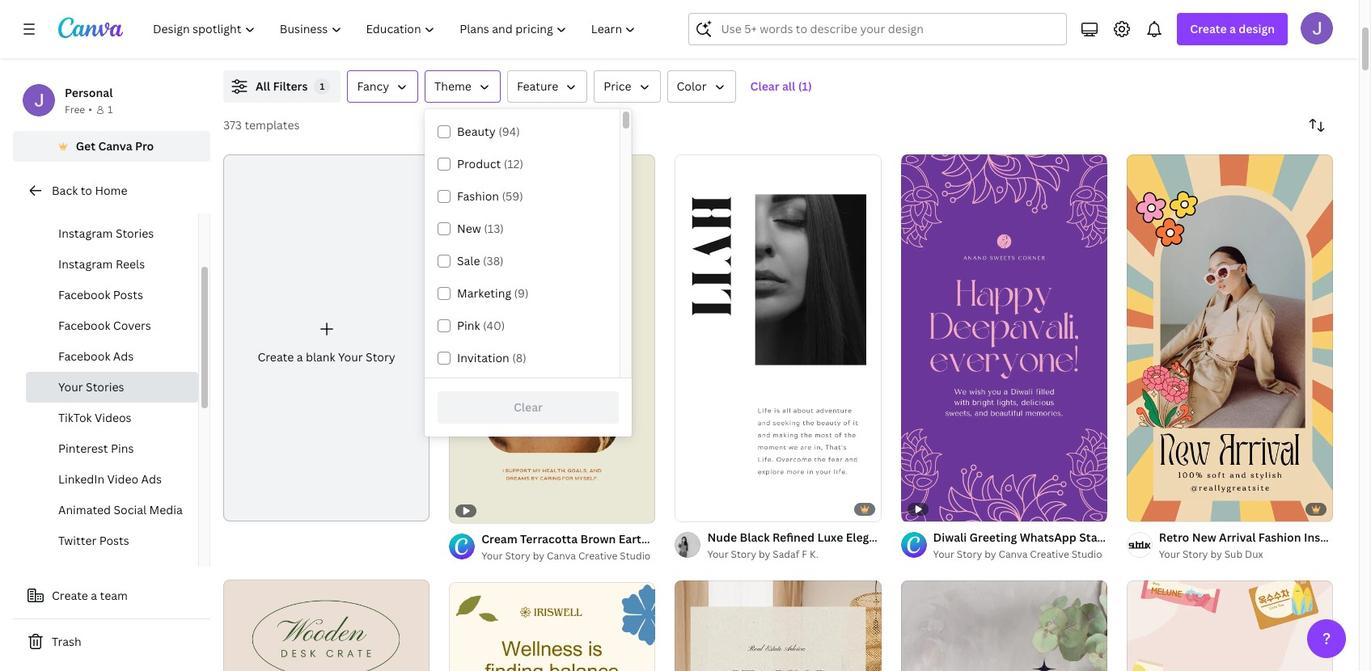 Task type: describe. For each thing, give the bounding box(es) containing it.
•
[[88, 103, 92, 116]]

top level navigation element
[[142, 13, 650, 45]]

0 vertical spatial 1
[[320, 80, 325, 92]]

pinterest
[[58, 441, 108, 456]]

by inside the retro new arrival fashion instagram st your story by sub dux
[[1210, 547, 1222, 561]]

new (13)
[[457, 221, 504, 236]]

create for create a blank your story
[[258, 349, 294, 365]]

instagram for instagram posts
[[58, 195, 113, 210]]

retro new arrival fashion instagram st your story by sub dux
[[1159, 530, 1371, 561]]

new inside the retro new arrival fashion instagram st your story by sub dux
[[1192, 530, 1216, 545]]

facebook for facebook posts
[[58, 287, 110, 303]]

create a team button
[[13, 580, 210, 612]]

get canva pro button
[[13, 131, 210, 162]]

social
[[114, 502, 147, 518]]

sub
[[1224, 547, 1243, 561]]

facebook for facebook ads
[[58, 349, 110, 364]]

arrival
[[1219, 530, 1256, 545]]

invitation (8)
[[457, 350, 526, 366]]

animated
[[58, 502, 111, 518]]

price
[[604, 78, 631, 94]]

create a design button
[[1177, 13, 1288, 45]]

fashion inside the retro new arrival fashion instagram st your story by sub dux
[[1259, 530, 1301, 545]]

k.
[[810, 547, 819, 561]]

team
[[100, 588, 128, 603]]

0 vertical spatial beauty
[[457, 124, 496, 139]]

canva for rightmost your story by canva creative studio link
[[999, 547, 1028, 561]]

fancy button
[[347, 70, 418, 103]]

nude black refined luxe elegant beauty studio your story your story by sadaf f k.
[[707, 530, 1028, 561]]

creative for the leftmost your story by canva creative studio link
[[578, 549, 618, 563]]

studio inside nude black refined luxe elegant beauty studio your story your story by sadaf f k.
[[932, 530, 968, 545]]

covers
[[113, 318, 151, 333]]

studio for rightmost your story by canva creative studio link
[[1072, 547, 1102, 561]]

personal
[[65, 85, 113, 100]]

back to home
[[52, 183, 127, 198]]

stories for instagram stories
[[116, 226, 154, 241]]

beauty (94)
[[457, 124, 520, 139]]

your inside the retro new arrival fashion instagram st your story by sub dux
[[1159, 547, 1180, 561]]

posts for instagram posts
[[116, 195, 146, 210]]

by inside nude black refined luxe elegant beauty studio your story your story by sadaf f k.
[[759, 547, 770, 561]]

create for create a design
[[1190, 21, 1227, 36]]

retro new arrival fashion instagram st link
[[1159, 529, 1371, 547]]

your stories
[[58, 379, 124, 395]]

posts for facebook posts
[[113, 287, 143, 303]]

373 templates
[[223, 117, 300, 133]]

reels
[[116, 256, 145, 272]]

refined
[[772, 530, 815, 545]]

tiktok
[[58, 410, 92, 425]]

instagram posts
[[58, 195, 146, 210]]

sale
[[457, 253, 480, 269]]

Search search field
[[721, 14, 1057, 44]]

twitter
[[58, 533, 96, 548]]

clear for clear
[[514, 400, 543, 415]]

instagram reels
[[58, 256, 145, 272]]

filters
[[273, 78, 308, 94]]

create a team
[[52, 588, 128, 603]]

nude black refined luxe elegant beauty studio your story link
[[707, 529, 1028, 547]]

beauty inside nude black refined luxe elegant beauty studio your story your story by sadaf f k.
[[890, 530, 929, 545]]

ads inside linkedin video ads link
[[141, 472, 162, 487]]

(13)
[[484, 221, 504, 236]]

luxe
[[817, 530, 843, 545]]

back
[[52, 183, 78, 198]]

blank
[[306, 349, 335, 365]]

create a design
[[1190, 21, 1275, 36]]

realtor home staging tips (instagram story image
[[675, 581, 881, 671]]

your story by sadaf f k. link
[[707, 547, 881, 563]]

facebook posts
[[58, 287, 143, 303]]

all filters
[[256, 78, 308, 94]]

0 vertical spatial fashion
[[457, 188, 499, 204]]

linkedin
[[58, 472, 104, 487]]

instagram posts link
[[26, 188, 198, 218]]

(12)
[[504, 156, 523, 171]]

studio for the leftmost your story by canva creative studio link
[[620, 549, 651, 563]]

story inside the retro new arrival fashion instagram st your story by sub dux
[[1183, 547, 1208, 561]]

home
[[95, 183, 127, 198]]

product (12)
[[457, 156, 523, 171]]

clear button
[[438, 392, 619, 424]]

(40)
[[483, 318, 505, 333]]

free
[[65, 103, 85, 116]]

invitation
[[457, 350, 509, 366]]

color
[[677, 78, 707, 94]]

instagram stories link
[[26, 218, 198, 249]]

clear all (1)
[[750, 78, 812, 94]]

pro
[[135, 138, 154, 154]]

pinterest pins
[[58, 441, 134, 456]]

all
[[256, 78, 270, 94]]

a for design
[[1230, 21, 1236, 36]]

your story by sub dux link
[[1159, 547, 1333, 563]]

your story by canva creative studio for the leftmost your story by canva creative studio link
[[481, 549, 651, 563]]

stories for your stories
[[86, 379, 124, 395]]

linkedin video ads link
[[26, 464, 198, 495]]

st
[[1362, 530, 1371, 545]]

posts for twitter posts
[[99, 533, 129, 548]]

create for create a team
[[52, 588, 88, 603]]

color button
[[667, 70, 736, 103]]

ads inside facebook ads "link"
[[113, 349, 134, 364]]



Task type: locate. For each thing, give the bounding box(es) containing it.
1 horizontal spatial fashion
[[1259, 530, 1301, 545]]

1 vertical spatial fashion
[[1259, 530, 1301, 545]]

1 vertical spatial stories
[[86, 379, 124, 395]]

dux
[[1245, 547, 1263, 561]]

2 horizontal spatial create
[[1190, 21, 1227, 36]]

Sort by button
[[1301, 109, 1333, 142]]

posts up instagram stories link
[[116, 195, 146, 210]]

1 vertical spatial beauty
[[890, 530, 929, 545]]

a
[[1230, 21, 1236, 36], [297, 349, 303, 365], [91, 588, 97, 603]]

2 horizontal spatial canva
[[999, 547, 1028, 561]]

0 vertical spatial posts
[[116, 195, 146, 210]]

0 horizontal spatial beauty
[[457, 124, 496, 139]]

1 right filters
[[320, 80, 325, 92]]

2 vertical spatial facebook
[[58, 349, 110, 364]]

ads
[[113, 349, 134, 364], [141, 472, 162, 487]]

fashion (59)
[[457, 188, 523, 204]]

1 vertical spatial posts
[[113, 287, 143, 303]]

f
[[802, 547, 807, 561]]

posts down reels
[[113, 287, 143, 303]]

beauty up product
[[457, 124, 496, 139]]

canva
[[98, 138, 132, 154], [999, 547, 1028, 561], [547, 549, 576, 563]]

by
[[759, 547, 770, 561], [985, 547, 996, 561], [1210, 547, 1222, 561], [533, 549, 545, 563]]

1 horizontal spatial a
[[297, 349, 303, 365]]

clear down (8)
[[514, 400, 543, 415]]

your story by canva creative studio link
[[933, 547, 1107, 563], [481, 548, 656, 564]]

facebook inside facebook ads "link"
[[58, 349, 110, 364]]

facebook for facebook covers
[[58, 318, 110, 333]]

clear all (1) button
[[742, 70, 820, 103]]

2 facebook from the top
[[58, 318, 110, 333]]

a inside dropdown button
[[1230, 21, 1236, 36]]

1 vertical spatial new
[[1192, 530, 1216, 545]]

stories
[[116, 226, 154, 241], [86, 379, 124, 395]]

2 horizontal spatial a
[[1230, 21, 1236, 36]]

0 vertical spatial ads
[[113, 349, 134, 364]]

pins
[[111, 441, 134, 456]]

0 horizontal spatial clear
[[514, 400, 543, 415]]

marketing (9)
[[457, 286, 529, 301]]

0 horizontal spatial 1
[[107, 103, 113, 116]]

0 vertical spatial a
[[1230, 21, 1236, 36]]

posts
[[116, 195, 146, 210], [113, 287, 143, 303], [99, 533, 129, 548]]

create inside create a team button
[[52, 588, 88, 603]]

nude black refined luxe elegant beauty studio your story image
[[675, 155, 881, 521]]

0 horizontal spatial create
[[52, 588, 88, 603]]

1 filter options selected element
[[314, 78, 330, 95]]

free •
[[65, 103, 92, 116]]

(59)
[[502, 188, 523, 204]]

1 right •
[[107, 103, 113, 116]]

jacob simon image
[[1301, 12, 1333, 44]]

instagram inside the retro new arrival fashion instagram st your story by sub dux
[[1304, 530, 1359, 545]]

ads right video
[[141, 472, 162, 487]]

video
[[107, 472, 138, 487]]

black
[[740, 530, 770, 545]]

instagram
[[58, 195, 113, 210], [58, 226, 113, 241], [58, 256, 113, 272], [1304, 530, 1359, 545]]

a for team
[[91, 588, 97, 603]]

1 horizontal spatial ads
[[141, 472, 162, 487]]

twitter posts
[[58, 533, 129, 548]]

beauty
[[457, 124, 496, 139], [890, 530, 929, 545]]

pinterest pins link
[[26, 434, 198, 464]]

0 horizontal spatial studio
[[620, 549, 651, 563]]

(1)
[[798, 78, 812, 94]]

linkedin video ads
[[58, 472, 162, 487]]

back to home link
[[13, 175, 210, 207]]

1 horizontal spatial 1
[[320, 80, 325, 92]]

1 horizontal spatial canva
[[547, 549, 576, 563]]

clear left the all
[[750, 78, 779, 94]]

instagram stories
[[58, 226, 154, 241]]

1 vertical spatial ads
[[141, 472, 162, 487]]

create inside 'create a blank your story' element
[[258, 349, 294, 365]]

facebook ads link
[[26, 341, 198, 372]]

instagram reels link
[[26, 249, 198, 280]]

theme button
[[425, 70, 501, 103]]

1 vertical spatial create
[[258, 349, 294, 365]]

a left design
[[1230, 21, 1236, 36]]

1 horizontal spatial new
[[1192, 530, 1216, 545]]

(8)
[[512, 350, 526, 366]]

create left 'team'
[[52, 588, 88, 603]]

create inside create a design dropdown button
[[1190, 21, 1227, 36]]

0 horizontal spatial fashion
[[457, 188, 499, 204]]

create a blank your story element
[[223, 155, 430, 521]]

marketing
[[457, 286, 511, 301]]

to
[[81, 183, 92, 198]]

facebook down instagram reels
[[58, 287, 110, 303]]

videos
[[95, 410, 132, 425]]

animated social media
[[58, 502, 183, 518]]

a left 'team'
[[91, 588, 97, 603]]

1 horizontal spatial clear
[[750, 78, 779, 94]]

0 horizontal spatial new
[[457, 221, 481, 236]]

pastel fancy snacks meals background instagram story image
[[1127, 581, 1333, 671]]

0 horizontal spatial creative
[[578, 549, 618, 563]]

new
[[457, 221, 481, 236], [1192, 530, 1216, 545]]

1 horizontal spatial your story by canva creative studio
[[933, 547, 1102, 561]]

all
[[782, 78, 795, 94]]

theme
[[434, 78, 472, 94]]

facebook up "facebook ads"
[[58, 318, 110, 333]]

1 vertical spatial 1
[[107, 103, 113, 116]]

3 facebook from the top
[[58, 349, 110, 364]]

a left "blank"
[[297, 349, 303, 365]]

get
[[76, 138, 95, 154]]

sadaf
[[773, 547, 799, 561]]

facebook covers
[[58, 318, 151, 333]]

facebook inside facebook posts link
[[58, 287, 110, 303]]

0 horizontal spatial your story by canva creative studio link
[[481, 548, 656, 564]]

fashion
[[457, 188, 499, 204], [1259, 530, 1301, 545]]

1 horizontal spatial creative
[[1030, 547, 1069, 561]]

1 vertical spatial clear
[[514, 400, 543, 415]]

fashion up dux
[[1259, 530, 1301, 545]]

(38)
[[483, 253, 504, 269]]

trash
[[52, 634, 81, 650]]

canva inside get canva pro button
[[98, 138, 132, 154]]

instagram for instagram reels
[[58, 256, 113, 272]]

1 facebook from the top
[[58, 287, 110, 303]]

2 vertical spatial create
[[52, 588, 88, 603]]

0 vertical spatial new
[[457, 221, 481, 236]]

stories down facebook ads "link"
[[86, 379, 124, 395]]

elegant
[[846, 530, 887, 545]]

create
[[1190, 21, 1227, 36], [258, 349, 294, 365], [52, 588, 88, 603]]

clear for clear all (1)
[[750, 78, 779, 94]]

posts inside 'link'
[[99, 533, 129, 548]]

1 horizontal spatial studio
[[932, 530, 968, 545]]

a inside button
[[91, 588, 97, 603]]

templates
[[245, 117, 300, 133]]

your story by canva creative studio for rightmost your story by canva creative studio link
[[933, 547, 1102, 561]]

clear
[[750, 78, 779, 94], [514, 400, 543, 415]]

feature
[[517, 78, 558, 94]]

pink (40)
[[457, 318, 505, 333]]

beauty right elegant
[[890, 530, 929, 545]]

create left "blank"
[[258, 349, 294, 365]]

1 horizontal spatial create
[[258, 349, 294, 365]]

1
[[320, 80, 325, 92], [107, 103, 113, 116]]

pink
[[457, 318, 480, 333]]

a for blank
[[297, 349, 303, 365]]

media
[[149, 502, 183, 518]]

0 horizontal spatial your story by canva creative studio
[[481, 549, 651, 563]]

2 vertical spatial a
[[91, 588, 97, 603]]

create a blank your story link
[[223, 155, 430, 521]]

facebook covers link
[[26, 311, 198, 341]]

0 vertical spatial create
[[1190, 21, 1227, 36]]

instagram for instagram stories
[[58, 226, 113, 241]]

2 horizontal spatial studio
[[1072, 547, 1102, 561]]

0 horizontal spatial a
[[91, 588, 97, 603]]

ads down covers
[[113, 349, 134, 364]]

0 horizontal spatial ads
[[113, 349, 134, 364]]

modern purple tips healty skin instagram story image
[[901, 581, 1107, 671]]

animated social media link
[[26, 495, 198, 526]]

(9)
[[514, 286, 529, 301]]

creative for rightmost your story by canva creative studio link
[[1030, 547, 1069, 561]]

new right retro
[[1192, 530, 1216, 545]]

0 horizontal spatial canva
[[98, 138, 132, 154]]

clear inside "button"
[[750, 78, 779, 94]]

tiktok videos link
[[26, 403, 198, 434]]

None search field
[[689, 13, 1067, 45]]

story
[[366, 349, 395, 365], [999, 530, 1028, 545], [731, 547, 756, 561], [957, 547, 982, 561], [1183, 547, 1208, 561], [505, 549, 531, 563]]

retro
[[1159, 530, 1189, 545]]

1 vertical spatial facebook
[[58, 318, 110, 333]]

0 vertical spatial stories
[[116, 226, 154, 241]]

feature button
[[507, 70, 587, 103]]

your
[[338, 349, 363, 365], [58, 379, 83, 395], [971, 530, 996, 545], [707, 547, 729, 561], [933, 547, 954, 561], [1159, 547, 1180, 561], [481, 549, 503, 563]]

facebook ads
[[58, 349, 134, 364]]

price button
[[594, 70, 661, 103]]

fashion down product
[[457, 188, 499, 204]]

create a blank your story
[[258, 349, 395, 365]]

373
[[223, 117, 242, 133]]

trash link
[[13, 626, 210, 658]]

2 vertical spatial posts
[[99, 533, 129, 548]]

facebook posts link
[[26, 280, 198, 311]]

clear inside button
[[514, 400, 543, 415]]

tiktok videos
[[58, 410, 132, 425]]

0 vertical spatial facebook
[[58, 287, 110, 303]]

canva for the leftmost your story by canva creative studio link
[[547, 549, 576, 563]]

fancy
[[357, 78, 389, 94]]

1 horizontal spatial your story by canva creative studio link
[[933, 547, 1107, 563]]

0 vertical spatial clear
[[750, 78, 779, 94]]

create left design
[[1190, 21, 1227, 36]]

1 vertical spatial a
[[297, 349, 303, 365]]

stories up reels
[[116, 226, 154, 241]]

facebook up your stories
[[58, 349, 110, 364]]

new left (13)
[[457, 221, 481, 236]]

(94)
[[498, 124, 520, 139]]

posts down animated social media link
[[99, 533, 129, 548]]

1 horizontal spatial beauty
[[890, 530, 929, 545]]

retro new arrival fashion instagram story image
[[1127, 155, 1333, 521]]

nude
[[707, 530, 737, 545]]



Task type: vqa. For each thing, say whether or not it's contained in the screenshot.
Blue and Yellow Photo Abstract Geometric Job Hiring Animated Linkedin Carousel Ad
no



